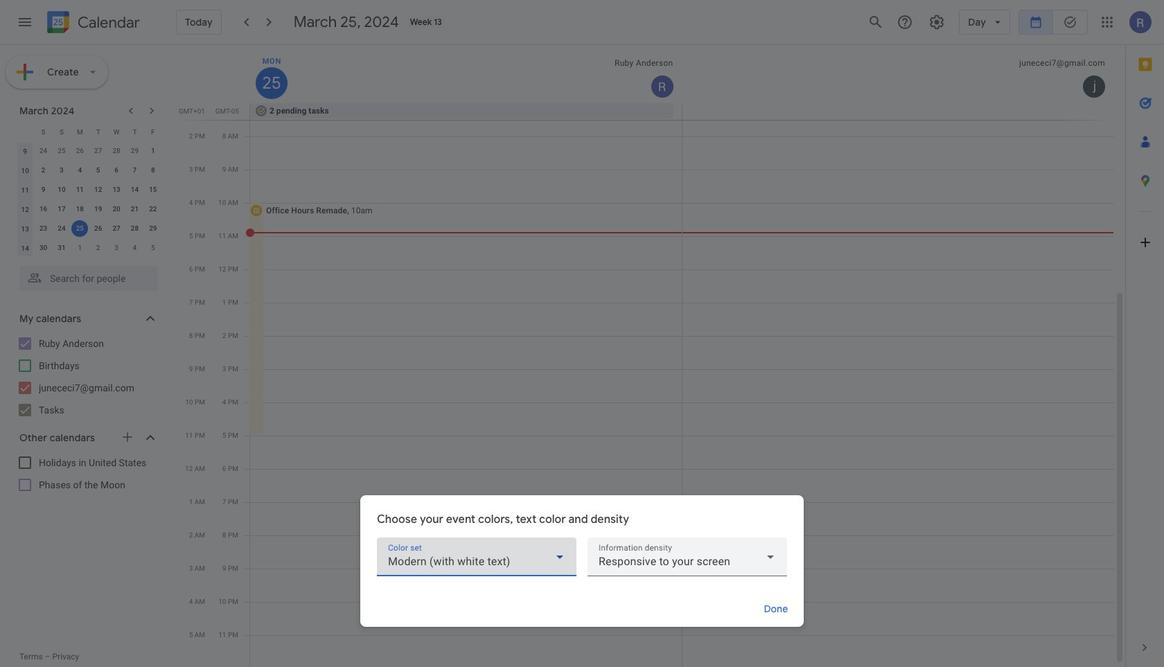Task type: locate. For each thing, give the bounding box(es) containing it.
19 element
[[90, 201, 107, 218]]

24 element
[[53, 220, 70, 237]]

column header
[[250, 45, 682, 103], [16, 122, 34, 141]]

7 element
[[126, 162, 143, 179]]

8 element
[[145, 162, 161, 179]]

february 29 element
[[126, 143, 143, 159]]

0 horizontal spatial column header
[[16, 122, 34, 141]]

dialog
[[360, 496, 804, 627]]

9 element
[[35, 182, 52, 198]]

april 4 element
[[126, 240, 143, 256]]

february 28 element
[[108, 143, 125, 159]]

february 26 element
[[72, 143, 88, 159]]

row
[[244, 103, 1126, 120], [16, 122, 162, 141], [16, 141, 162, 161], [16, 161, 162, 180], [16, 180, 162, 200], [16, 200, 162, 219], [16, 219, 162, 238], [16, 238, 162, 258]]

23 element
[[35, 220, 52, 237]]

tab list
[[1126, 45, 1165, 629]]

17 element
[[53, 201, 70, 218]]

28 element
[[126, 220, 143, 237]]

0 vertical spatial column header
[[250, 45, 682, 103]]

1 vertical spatial column header
[[16, 122, 34, 141]]

22 element
[[145, 201, 161, 218]]

5 element
[[90, 162, 107, 179]]

grid
[[177, 45, 1126, 668]]

cell inside row group
[[71, 219, 89, 238]]

column header inside march 2024 grid
[[16, 122, 34, 141]]

6 element
[[108, 162, 125, 179]]

calendar element
[[44, 8, 140, 39]]

cell
[[71, 219, 89, 238]]

12 element
[[90, 182, 107, 198]]

april 1 element
[[72, 240, 88, 256]]

14 element
[[126, 182, 143, 198]]

16 element
[[35, 201, 52, 218]]

heading
[[75, 14, 140, 31]]

april 2 element
[[90, 240, 107, 256]]

2 element
[[35, 162, 52, 179]]

heading inside "calendar" element
[[75, 14, 140, 31]]

31 element
[[53, 240, 70, 256]]

10 element
[[53, 182, 70, 198]]

None search field
[[0, 261, 172, 291]]

row group
[[16, 141, 162, 258]]

None field
[[377, 538, 577, 577], [588, 538, 787, 577], [377, 538, 577, 577], [588, 538, 787, 577]]

21 element
[[126, 201, 143, 218]]

29 element
[[145, 220, 161, 237]]



Task type: describe. For each thing, give the bounding box(es) containing it.
february 25 element
[[53, 143, 70, 159]]

11 element
[[72, 182, 88, 198]]

18 element
[[72, 201, 88, 218]]

27 element
[[108, 220, 125, 237]]

26 element
[[90, 220, 107, 237]]

30 element
[[35, 240, 52, 256]]

my calendars list
[[3, 333, 172, 421]]

20 element
[[108, 201, 125, 218]]

april 5 element
[[145, 240, 161, 256]]

april 3 element
[[108, 240, 125, 256]]

25, today element
[[72, 220, 88, 237]]

other calendars list
[[3, 452, 172, 496]]

13 element
[[108, 182, 125, 198]]

1 element
[[145, 143, 161, 159]]

main drawer image
[[17, 14, 33, 31]]

february 27 element
[[90, 143, 107, 159]]

4 element
[[72, 162, 88, 179]]

15 element
[[145, 182, 161, 198]]

march 2024 grid
[[13, 122, 162, 258]]

february 24 element
[[35, 143, 52, 159]]

3 element
[[53, 162, 70, 179]]

1 horizontal spatial column header
[[250, 45, 682, 103]]

row group inside march 2024 grid
[[16, 141, 162, 258]]



Task type: vqa. For each thing, say whether or not it's contained in the screenshot.
February 26 element
yes



